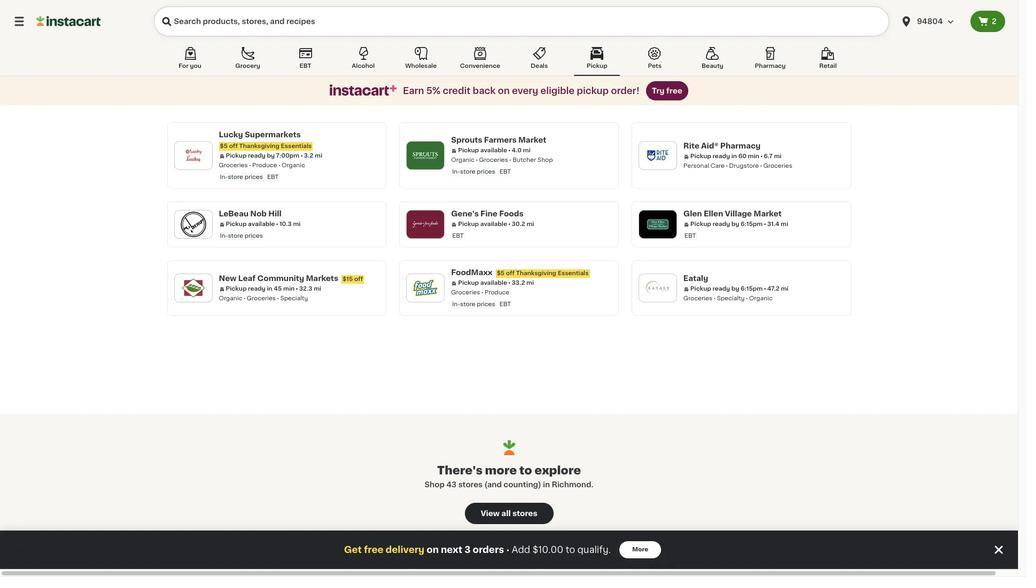 Task type: vqa. For each thing, say whether or not it's contained in the screenshot.
'store' for 4.0 mi
yes



Task type: locate. For each thing, give the bounding box(es) containing it.
in- down groceries produce
[[452, 302, 460, 307]]

0 vertical spatial shop
[[538, 157, 553, 163]]

lebeau nob hill logo image
[[179, 211, 207, 238]]

pickup up the pickup
[[587, 63, 608, 69]]

pickup ready by 7:00pm
[[226, 153, 300, 159]]

orders
[[473, 546, 504, 555]]

for you button
[[167, 45, 213, 76]]

mi right 31.4
[[781, 221, 789, 227]]

0 vertical spatial 6:15pm
[[741, 221, 763, 227]]

pickup down new
[[226, 286, 247, 292]]

$10.00
[[533, 546, 564, 555]]

prices down groceries produce
[[477, 302, 495, 307]]

1 horizontal spatial free
[[667, 87, 683, 95]]

pickup available down gene's fine foods
[[458, 221, 507, 227]]

lebeau nob hill
[[219, 210, 282, 218]]

33.2 mi
[[512, 280, 534, 286]]

eligible
[[541, 87, 575, 95]]

0 horizontal spatial produce
[[252, 163, 277, 168]]

stores down there's
[[459, 481, 483, 489]]

0 horizontal spatial to
[[520, 465, 532, 476]]

mi up butcher
[[523, 148, 531, 153]]

by up groceries specialty organic
[[732, 286, 740, 292]]

pickup ready by 6:15pm down glen ellen village market
[[691, 221, 763, 227]]

organic groceries butcher shop
[[451, 157, 553, 163]]

$15
[[343, 276, 353, 282]]

min right 60
[[748, 153, 760, 159]]

there's more to explore shop 43 stores (and counting) in richmond.
[[425, 465, 594, 489]]

1 horizontal spatial on
[[498, 87, 510, 95]]

1 horizontal spatial market
[[754, 210, 782, 218]]

1 horizontal spatial thanksgiving
[[516, 271, 557, 276]]

min for pickup ready in 45 min
[[283, 286, 295, 292]]

treatment tracker modal dialog
[[0, 531, 1019, 569]]

1 vertical spatial by
[[732, 221, 740, 227]]

1 horizontal spatial essentials
[[558, 271, 589, 276]]

None search field
[[154, 6, 890, 36]]

on inside get free delivery on next 3 orders • add $10.00 to qualify.
[[427, 546, 439, 555]]

1 6:15pm from the top
[[741, 221, 763, 227]]

pickup inside button
[[587, 63, 608, 69]]

off up 33.2
[[506, 271, 515, 276]]

off right $15
[[354, 276, 363, 282]]

1 vertical spatial $5
[[497, 271, 505, 276]]

by up groceries produce organic
[[267, 153, 275, 159]]

beauty
[[702, 63, 724, 69]]

mi
[[523, 148, 531, 153], [315, 153, 322, 159], [774, 153, 782, 159], [293, 221, 301, 227], [527, 221, 534, 227], [781, 221, 789, 227], [527, 280, 534, 286], [314, 286, 321, 292], [781, 286, 789, 292]]

1 vertical spatial free
[[364, 546, 384, 555]]

gene's fine foods logo image
[[412, 211, 440, 238]]

pickup ready in 45 min
[[226, 286, 295, 292]]

min for pickup ready in 60 min
[[748, 153, 760, 159]]

free inside button
[[667, 87, 683, 95]]

community
[[257, 275, 304, 282]]

1 pickup ready by 6:15pm from the top
[[691, 221, 763, 227]]

43
[[447, 481, 457, 489]]

to inside get free delivery on next 3 orders • add $10.00 to qualify.
[[566, 546, 575, 555]]

deals
[[531, 63, 548, 69]]

$5 up groceries produce
[[497, 271, 505, 276]]

mi right 30.2
[[527, 221, 534, 227]]

to
[[520, 465, 532, 476], [566, 546, 575, 555]]

fine
[[481, 210, 498, 218]]

0 horizontal spatial $5
[[220, 143, 228, 149]]

thanksgiving up the pickup ready by 7:00pm
[[239, 143, 280, 149]]

1 vertical spatial on
[[427, 546, 439, 555]]

view all stores button
[[465, 503, 554, 525]]

1 vertical spatial to
[[566, 546, 575, 555]]

instacart image
[[36, 15, 101, 28]]

next
[[441, 546, 463, 555]]

pharmacy
[[755, 63, 786, 69], [721, 142, 761, 150]]

stores
[[459, 481, 483, 489], [513, 510, 538, 518]]

shop categories tab list
[[167, 45, 852, 76]]

store for 33.2 mi
[[460, 302, 476, 307]]

1 horizontal spatial to
[[566, 546, 575, 555]]

0 vertical spatial min
[[748, 153, 760, 159]]

off
[[229, 143, 238, 149], [506, 271, 515, 276], [354, 276, 363, 282]]

0 horizontal spatial stores
[[459, 481, 483, 489]]

shop
[[538, 157, 553, 163], [425, 481, 445, 489]]

prices down groceries produce organic
[[245, 174, 263, 180]]

pickup down the eataly at the top right of page
[[691, 286, 712, 292]]

groceries down the pickup ready by 7:00pm
[[219, 163, 248, 168]]

free inside get free delivery on next 3 orders • add $10.00 to qualify.
[[364, 546, 384, 555]]

in down the explore on the bottom right of page
[[543, 481, 550, 489]]

free for get
[[364, 546, 384, 555]]

shop right butcher
[[538, 157, 553, 163]]

produce down the pickup ready by 7:00pm
[[252, 163, 277, 168]]

3.2 mi
[[304, 153, 322, 159]]

in left 60
[[732, 153, 737, 159]]

0 horizontal spatial thanksgiving
[[239, 143, 280, 149]]

•
[[506, 546, 510, 554]]

min down new leaf community markets $15 off
[[283, 286, 295, 292]]

2 vertical spatial in
[[543, 481, 550, 489]]

eataly logo image
[[644, 274, 672, 302]]

to inside there's more to explore shop 43 stores (and counting) in richmond.
[[520, 465, 532, 476]]

0 vertical spatial $5
[[220, 143, 228, 149]]

wholesale button
[[398, 45, 444, 76]]

2 94804 button from the left
[[900, 6, 965, 36]]

pickup available down lebeau nob hill on the left of the page
[[226, 221, 275, 227]]

ellen
[[704, 210, 724, 218]]

convenience
[[460, 63, 501, 69]]

mi down markets
[[314, 286, 321, 292]]

pickup down "lebeau"
[[226, 221, 247, 227]]

in- down sprouts
[[452, 169, 460, 175]]

market up 4.0 mi
[[519, 136, 547, 144]]

$5 down lucky at the left top of page
[[220, 143, 228, 149]]

1 horizontal spatial off
[[354, 276, 363, 282]]

pickup down foodmaxx
[[458, 280, 479, 286]]

1 horizontal spatial produce
[[485, 290, 510, 296]]

new leaf community markets logo image
[[179, 274, 207, 302]]

0 horizontal spatial shop
[[425, 481, 445, 489]]

3
[[465, 546, 471, 555]]

thanksgiving up "33.2 mi" at the top of the page
[[516, 271, 557, 276]]

market up 31.4
[[754, 210, 782, 218]]

0 horizontal spatial in
[[267, 286, 273, 292]]

1 vertical spatial thanksgiving
[[516, 271, 557, 276]]

pharmacy button
[[748, 45, 794, 76]]

94804
[[918, 18, 943, 25]]

foodmaxx
[[451, 269, 493, 276]]

2 pickup ready by 6:15pm from the top
[[691, 286, 763, 292]]

more
[[633, 547, 649, 553]]

pickup for 33.2 mi
[[458, 280, 479, 286]]

5%
[[427, 87, 441, 95]]

pickup for 3.2 mi
[[226, 153, 247, 159]]

organic down new
[[219, 296, 242, 302]]

2 6:15pm from the top
[[741, 286, 763, 292]]

1 vertical spatial produce
[[485, 290, 510, 296]]

1 specialty from the left
[[280, 296, 308, 302]]

ready up groceries produce organic
[[248, 153, 266, 159]]

0 horizontal spatial specialty
[[280, 296, 308, 302]]

pickup down glen
[[691, 221, 712, 227]]

1 vertical spatial shop
[[425, 481, 445, 489]]

essentials inside 'foodmaxx $5 off thanksgiving essentials'
[[558, 271, 589, 276]]

2 horizontal spatial in
[[732, 153, 737, 159]]

pickup for 47.2 mi
[[691, 286, 712, 292]]

in- down "lebeau"
[[220, 233, 228, 239]]

pickup down sprouts
[[458, 148, 479, 153]]

0 horizontal spatial essentials
[[281, 143, 312, 149]]

in-store prices ebt down groceries produce organic
[[220, 174, 279, 180]]

aid®
[[702, 142, 719, 150]]

rite
[[684, 142, 700, 150]]

pickup ready by 6:15pm up groceries specialty organic
[[691, 286, 763, 292]]

1 94804 button from the left
[[894, 6, 971, 36]]

stores right all
[[513, 510, 538, 518]]

prices for 33.2 mi
[[477, 302, 495, 307]]

0 vertical spatial stores
[[459, 481, 483, 489]]

0 vertical spatial pickup ready by 6:15pm
[[691, 221, 763, 227]]

0 horizontal spatial free
[[364, 546, 384, 555]]

1 vertical spatial pharmacy
[[721, 142, 761, 150]]

groceries
[[479, 157, 508, 163], [219, 163, 248, 168], [764, 163, 793, 169], [451, 290, 480, 296], [247, 296, 276, 302], [684, 296, 713, 302]]

every
[[512, 87, 539, 95]]

store down groceries produce organic
[[228, 174, 243, 180]]

ready for rite aid® pharmacy
[[713, 153, 730, 159]]

1 horizontal spatial $5
[[497, 271, 505, 276]]

pickup down 'gene's'
[[458, 221, 479, 227]]

in-store prices ebt for foodmaxx
[[452, 302, 511, 307]]

min
[[748, 153, 760, 159], [283, 286, 295, 292]]

ready down ellen
[[713, 221, 730, 227]]

0 vertical spatial essentials
[[281, 143, 312, 149]]

pets button
[[632, 45, 678, 76]]

1 horizontal spatial min
[[748, 153, 760, 159]]

6:15pm left the 47.2
[[741, 286, 763, 292]]

available down sprouts farmers market
[[481, 148, 507, 153]]

2 vertical spatial by
[[732, 286, 740, 292]]

alcohol
[[352, 63, 375, 69]]

1 horizontal spatial stores
[[513, 510, 538, 518]]

4.0 mi
[[512, 148, 531, 153]]

0 vertical spatial to
[[520, 465, 532, 476]]

94804 button
[[894, 6, 971, 36], [900, 6, 965, 36]]

ready up care
[[713, 153, 730, 159]]

mi right 6.7
[[774, 153, 782, 159]]

1 vertical spatial min
[[283, 286, 295, 292]]

leaf
[[238, 275, 256, 282]]

view
[[481, 510, 500, 518]]

mi right 10.3
[[293, 221, 301, 227]]

in
[[732, 153, 737, 159], [267, 286, 273, 292], [543, 481, 550, 489]]

1 vertical spatial 6:15pm
[[741, 286, 763, 292]]

ready up groceries specialty organic
[[713, 286, 730, 292]]

store
[[460, 169, 476, 175], [228, 174, 243, 180], [228, 233, 243, 239], [460, 302, 476, 307]]

store down sprouts
[[460, 169, 476, 175]]

free right get
[[364, 546, 384, 555]]

available down nob
[[248, 221, 275, 227]]

thanksgiving inside 'foodmaxx $5 off thanksgiving essentials'
[[516, 271, 557, 276]]

glen ellen village market logo image
[[644, 211, 672, 238]]

by for eataly
[[732, 286, 740, 292]]

in- for 3.2 mi
[[220, 174, 228, 180]]

pickup available for nob
[[226, 221, 275, 227]]

produce down 'foodmaxx $5 off thanksgiving essentials'
[[485, 290, 510, 296]]

more
[[485, 465, 517, 476]]

in-store prices ebt down groceries produce
[[452, 302, 511, 307]]

pickup available down sprouts
[[458, 148, 507, 153]]

ready up organic groceries specialty
[[248, 286, 266, 292]]

prices
[[477, 169, 495, 175], [245, 174, 263, 180], [245, 233, 263, 239], [477, 302, 495, 307]]

store down groceries produce
[[460, 302, 476, 307]]

groceries down the 6.7 mi
[[764, 163, 793, 169]]

off inside new leaf community markets $15 off
[[354, 276, 363, 282]]

off down lucky at the left top of page
[[229, 143, 238, 149]]

for
[[179, 63, 189, 69]]

in left 45
[[267, 286, 273, 292]]

to up counting)
[[520, 465, 532, 476]]

by down glen ellen village market
[[732, 221, 740, 227]]

all
[[502, 510, 511, 518]]

pickup ready by 6:15pm
[[691, 221, 763, 227], [691, 286, 763, 292]]

0 vertical spatial in
[[732, 153, 737, 159]]

available down fine
[[481, 221, 507, 227]]

on right the back at the left top
[[498, 87, 510, 95]]

glen ellen village market
[[684, 210, 782, 218]]

0 horizontal spatial off
[[229, 143, 238, 149]]

1 vertical spatial in
[[267, 286, 273, 292]]

village
[[725, 210, 752, 218]]

0 horizontal spatial min
[[283, 286, 295, 292]]

free right try
[[667, 87, 683, 95]]

by
[[267, 153, 275, 159], [732, 221, 740, 227], [732, 286, 740, 292]]

in- up "lebeau"
[[220, 174, 228, 180]]

pickup available
[[458, 148, 507, 153], [226, 221, 275, 227], [458, 221, 507, 227], [458, 280, 507, 286]]

eataly
[[684, 275, 709, 282]]

0 vertical spatial thanksgiving
[[239, 143, 280, 149]]

pickup up personal
[[691, 153, 712, 159]]

prices for 3.2 mi
[[245, 174, 263, 180]]

mi for gene's fine foods
[[527, 221, 534, 227]]

thanksgiving
[[239, 143, 280, 149], [516, 271, 557, 276]]

to right $10.00
[[566, 546, 575, 555]]

in for 60
[[732, 153, 737, 159]]

0 horizontal spatial on
[[427, 546, 439, 555]]

1 vertical spatial essentials
[[558, 271, 589, 276]]

0 vertical spatial produce
[[252, 163, 277, 168]]

mi right 33.2
[[527, 280, 534, 286]]

0 vertical spatial free
[[667, 87, 683, 95]]

0 vertical spatial pharmacy
[[755, 63, 786, 69]]

ready
[[248, 153, 266, 159], [713, 153, 730, 159], [713, 221, 730, 227], [248, 286, 266, 292], [713, 286, 730, 292]]

$5
[[220, 143, 228, 149], [497, 271, 505, 276]]

in inside there's more to explore shop 43 stores (and counting) in richmond.
[[543, 481, 550, 489]]

6:15pm for glen ellen village market
[[741, 221, 763, 227]]

sprouts
[[451, 136, 483, 144]]

1 horizontal spatial specialty
[[717, 296, 745, 302]]

2 horizontal spatial off
[[506, 271, 515, 276]]

shop left 43
[[425, 481, 445, 489]]

in-store prices ebt
[[452, 169, 511, 175], [220, 174, 279, 180], [452, 302, 511, 307]]

on left next
[[427, 546, 439, 555]]

for you
[[179, 63, 201, 69]]

in- for 33.2 mi
[[452, 302, 460, 307]]

specialty
[[280, 296, 308, 302], [717, 296, 745, 302]]

available
[[481, 148, 507, 153], [248, 221, 275, 227], [481, 221, 507, 227], [481, 280, 507, 286]]

33.2
[[512, 280, 525, 286]]

6:15pm down village
[[741, 221, 763, 227]]

pickup down lucky at the left top of page
[[226, 153, 247, 159]]

$5 inside 'foodmaxx $5 off thanksgiving essentials'
[[497, 271, 505, 276]]

mi right the 47.2
[[781, 286, 789, 292]]

free for try
[[667, 87, 683, 95]]

view all stores
[[481, 510, 538, 518]]

32.3
[[299, 286, 313, 292]]

1 vertical spatial pickup ready by 6:15pm
[[691, 286, 763, 292]]

1 vertical spatial stores
[[513, 510, 538, 518]]

groceries down foodmaxx
[[451, 290, 480, 296]]

pickup ready by 6:15pm for glen ellen village market
[[691, 221, 763, 227]]

new leaf community markets $15 off
[[219, 275, 363, 282]]

in- for 4.0 mi
[[452, 169, 460, 175]]

0 vertical spatial market
[[519, 136, 547, 144]]

in-store prices ebt for lucky supermarkets
[[220, 174, 279, 180]]

essentials
[[281, 143, 312, 149], [558, 271, 589, 276]]

1 horizontal spatial in
[[543, 481, 550, 489]]

prices down organic groceries butcher shop
[[477, 169, 495, 175]]

organic down sprouts
[[451, 157, 475, 163]]



Task type: describe. For each thing, give the bounding box(es) containing it.
pickup for 10.3 mi
[[226, 221, 247, 227]]

32.3 mi
[[299, 286, 321, 292]]

off inside lucky supermarkets $5 off thanksgiving essentials
[[229, 143, 238, 149]]

Search field
[[154, 6, 890, 36]]

explore
[[535, 465, 581, 476]]

organic groceries specialty
[[219, 296, 308, 302]]

butcher
[[513, 157, 536, 163]]

2 button
[[971, 11, 1006, 32]]

foodmaxx $5 off thanksgiving essentials
[[451, 269, 589, 276]]

rite aid® pharmacy
[[684, 142, 761, 150]]

1 horizontal spatial shop
[[538, 157, 553, 163]]

lebeau
[[219, 210, 249, 218]]

6.7 mi
[[764, 153, 782, 159]]

pickup for 30.2 mi
[[458, 221, 479, 227]]

mi right '3.2' on the top left
[[315, 153, 322, 159]]

you
[[190, 63, 201, 69]]

pickup for 31.4 mi
[[691, 221, 712, 227]]

back
[[473, 87, 496, 95]]

2 specialty from the left
[[717, 296, 745, 302]]

60
[[739, 153, 747, 159]]

rite aid® pharmacy logo image
[[644, 142, 672, 170]]

richmond.
[[552, 481, 594, 489]]

glen
[[684, 210, 702, 218]]

produce for groceries produce organic
[[252, 163, 277, 168]]

pickup for 32.3 mi
[[226, 286, 247, 292]]

0 vertical spatial on
[[498, 87, 510, 95]]

grocery
[[235, 63, 260, 69]]

ebt inside button
[[300, 63, 312, 69]]

produce for groceries produce
[[485, 290, 510, 296]]

2
[[993, 18, 997, 25]]

45
[[274, 286, 282, 292]]

essentials inside lucky supermarkets $5 off thanksgiving essentials
[[281, 143, 312, 149]]

pets
[[648, 63, 662, 69]]

deals button
[[517, 45, 563, 76]]

nob
[[250, 210, 267, 218]]

try
[[652, 87, 665, 95]]

pickup available for farmers
[[458, 148, 507, 153]]

in for 45
[[267, 286, 273, 292]]

personal care drugstore groceries
[[684, 163, 793, 169]]

(and
[[485, 481, 502, 489]]

0 vertical spatial by
[[267, 153, 275, 159]]

30.2
[[512, 221, 526, 227]]

pickup
[[577, 87, 609, 95]]

31.4
[[768, 221, 780, 227]]

pickup available for fine
[[458, 221, 507, 227]]

$5 inside lucky supermarkets $5 off thanksgiving essentials
[[220, 143, 228, 149]]

by for glen ellen village market
[[732, 221, 740, 227]]

sprouts farmers market logo image
[[412, 142, 440, 170]]

available for fine
[[481, 221, 507, 227]]

view all stores link
[[465, 503, 554, 525]]

30.2 mi
[[512, 221, 534, 227]]

lucky
[[219, 131, 243, 138]]

lucky supermarkets logo image
[[179, 142, 207, 170]]

lucky supermarkets $5 off thanksgiving essentials
[[219, 131, 312, 149]]

1 vertical spatial market
[[754, 210, 782, 218]]

pickup ready by 6:15pm for eataly
[[691, 286, 763, 292]]

groceries specialty organic
[[684, 296, 773, 302]]

pickup ready in 60 min
[[691, 153, 760, 159]]

organic down the 47.2
[[750, 296, 773, 302]]

available for farmers
[[481, 148, 507, 153]]

beauty button
[[690, 45, 736, 76]]

qualify.
[[578, 546, 611, 555]]

0 horizontal spatial market
[[519, 136, 547, 144]]

hill
[[269, 210, 282, 218]]

pickup available up groceries produce
[[458, 280, 507, 286]]

prices for 4.0 mi
[[477, 169, 495, 175]]

convenience button
[[456, 45, 505, 76]]

earn 5% credit back on every eligible pickup order!
[[403, 87, 640, 95]]

pickup for 6.7 mi
[[691, 153, 712, 159]]

foodmaxx logo image
[[412, 274, 440, 302]]

pharmacy inside button
[[755, 63, 786, 69]]

drugstore
[[730, 163, 759, 169]]

available up groceries produce
[[481, 280, 507, 286]]

groceries down the eataly at the top right of page
[[684, 296, 713, 302]]

mi for rite aid® pharmacy
[[774, 153, 782, 159]]

10.3 mi
[[280, 221, 301, 227]]

try free button
[[646, 81, 689, 101]]

prices down lebeau nob hill on the left of the page
[[245, 233, 263, 239]]

delivery
[[386, 546, 425, 555]]

add
[[512, 546, 531, 555]]

gene's fine foods
[[451, 210, 524, 218]]

store down "lebeau"
[[228, 233, 243, 239]]

retail button
[[806, 45, 852, 76]]

47.2 mi
[[768, 286, 789, 292]]

there's
[[437, 465, 483, 476]]

groceries down sprouts farmers market
[[479, 157, 508, 163]]

credit
[[443, 87, 471, 95]]

ready for glen ellen village market
[[713, 221, 730, 227]]

grocery button
[[225, 45, 271, 76]]

alcohol button
[[340, 45, 386, 76]]

get free delivery on next 3 orders • add $10.00 to qualify.
[[344, 546, 611, 555]]

mi for glen ellen village market
[[781, 221, 789, 227]]

pickup button
[[574, 45, 620, 76]]

organic down "7:00pm"
[[282, 163, 305, 168]]

mi for lebeau nob hill
[[293, 221, 301, 227]]

wholesale
[[405, 63, 437, 69]]

groceries produce
[[451, 290, 510, 296]]

7:00pm
[[276, 153, 300, 159]]

pickup for 4.0 mi
[[458, 148, 479, 153]]

markets
[[306, 275, 339, 282]]

earn
[[403, 87, 424, 95]]

thanksgiving inside lucky supermarkets $5 off thanksgiving essentials
[[239, 143, 280, 149]]

more button
[[620, 542, 662, 559]]

order!
[[611, 87, 640, 95]]

off inside 'foodmaxx $5 off thanksgiving essentials'
[[506, 271, 515, 276]]

available for nob
[[248, 221, 275, 227]]

personal
[[684, 163, 710, 169]]

3.2
[[304, 153, 314, 159]]

try free
[[652, 87, 683, 95]]

sprouts farmers market
[[451, 136, 547, 144]]

store for 4.0 mi
[[460, 169, 476, 175]]

shop inside there's more to explore shop 43 stores (and counting) in richmond.
[[425, 481, 445, 489]]

4.0
[[512, 148, 522, 153]]

stores inside there's more to explore shop 43 stores (and counting) in richmond.
[[459, 481, 483, 489]]

counting)
[[504, 481, 541, 489]]

31.4 mi
[[768, 221, 789, 227]]

retail
[[820, 63, 837, 69]]

ready for eataly
[[713, 286, 730, 292]]

store for 3.2 mi
[[228, 174, 243, 180]]

47.2
[[768, 286, 780, 292]]

10.3
[[280, 221, 292, 227]]

mi for eataly
[[781, 286, 789, 292]]

6:15pm for eataly
[[741, 286, 763, 292]]

groceries down pickup ready in 45 min
[[247, 296, 276, 302]]

get
[[344, 546, 362, 555]]

mi for sprouts farmers market
[[523, 148, 531, 153]]

in-store prices ebt down organic groceries butcher shop
[[452, 169, 511, 175]]

stores inside button
[[513, 510, 538, 518]]

care
[[711, 163, 725, 169]]



